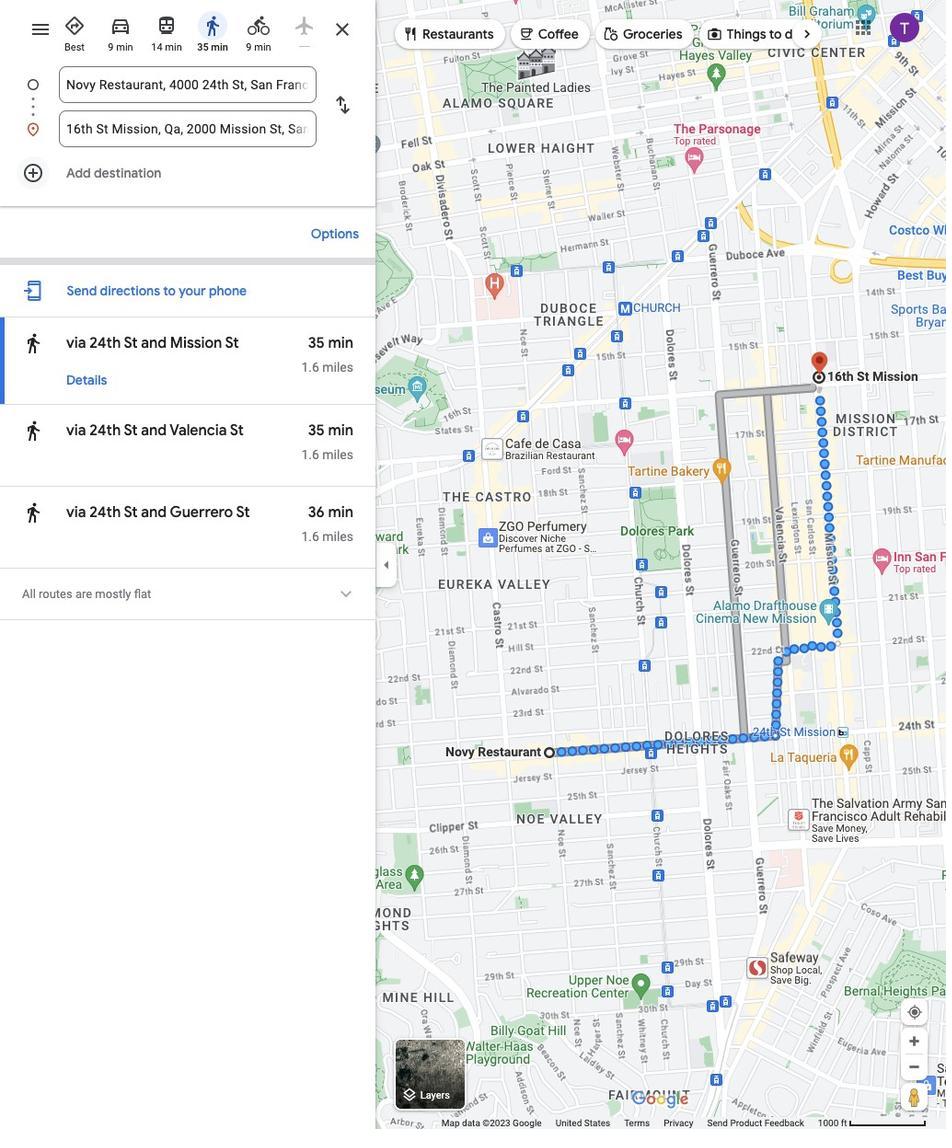 Task type: describe. For each thing, give the bounding box(es) containing it.
close directions image
[[332, 18, 354, 41]]

routes
[[39, 588, 72, 601]]

details button
[[57, 364, 116, 397]]

35 min
[[197, 41, 228, 53]]

st left 'valencia'
[[124, 422, 138, 440]]

14 min radio
[[147, 7, 186, 54]]

privacy button
[[664, 1118, 694, 1130]]

united states button
[[556, 1118, 611, 1130]]

to for send
[[163, 283, 176, 299]]

 restaurants
[[402, 23, 494, 44]]

min inside 14 min radio
[[165, 41, 182, 53]]

show street view coverage image
[[902, 1084, 928, 1112]]

destination
[[94, 165, 162, 181]]

9 for driving icon
[[108, 41, 114, 53]]

mission
[[170, 334, 222, 353]]

guerrero
[[170, 504, 233, 522]]

add destination
[[66, 165, 162, 181]]

flat
[[134, 588, 151, 601]]

next page image
[[799, 26, 816, 42]]

1.6 for 24th st and valencia st
[[302, 448, 319, 462]]

 for via 24th st and mission st
[[22, 331, 44, 356]]

36 min 1.6 miles
[[302, 504, 354, 544]]

Starting point Novy Restaurant, 4000 24th St, San Francisco, CA 94114 field
[[66, 74, 309, 96]]

things
[[727, 26, 767, 42]]

Best radio
[[55, 7, 94, 54]]

1000
[[819, 1119, 839, 1129]]

1000 ft
[[819, 1119, 848, 1129]]

footer inside the google maps element
[[442, 1118, 819, 1130]]

Destination 16th St Mission, Qa, 2000 Mission St, San Francisco, CA 94110 field
[[66, 118, 309, 140]]

min inside 9 min radio
[[254, 41, 271, 53]]

via for via 24th st and guerrero st
[[66, 504, 86, 522]]

map
[[442, 1119, 460, 1129]]

1.6 for 24th st and guerrero st
[[302, 530, 319, 544]]

 for via 24th st and valencia st
[[22, 418, 44, 444]]

united
[[556, 1119, 582, 1129]]

2 list item from the top
[[0, 111, 376, 147]]

24th for 24th st and valencia st
[[89, 422, 121, 440]]

 button
[[335, 582, 357, 608]]

google
[[513, 1119, 542, 1129]]

via 24th st and valencia st
[[66, 422, 244, 440]]

walking image for via 24th st and guerrero st
[[22, 500, 44, 526]]

14 min
[[151, 41, 182, 53]]

24th for 24th st and mission st
[[89, 334, 121, 353]]

st down directions
[[124, 334, 138, 353]]

map data ©2023 google
[[442, 1119, 542, 1129]]

directions main content
[[0, 0, 376, 1130]]

35 min 1.6 miles for 24th st and valencia st
[[302, 422, 354, 462]]

cycling image
[[248, 15, 270, 37]]

terms button
[[624, 1118, 650, 1130]]

min inside the 36 min 1.6 miles
[[328, 504, 354, 522]]

st left guerrero
[[124, 504, 138, 522]]

options
[[311, 226, 359, 242]]

mostly
[[95, 588, 131, 601]]

9 min radio
[[239, 7, 278, 54]]

available options for search along this route region
[[381, 12, 887, 56]]

miles for 24th st and valencia st
[[323, 448, 354, 462]]

9 for cycling icon
[[246, 41, 252, 53]]

are
[[75, 588, 92, 601]]

data
[[462, 1119, 481, 1129]]

best
[[64, 41, 85, 53]]

all routes are mostly flat
[[22, 588, 151, 601]]

 for via 24th st and guerrero st
[[22, 500, 44, 526]]

and for guerrero
[[141, 504, 167, 522]]

show your location image
[[907, 1005, 924, 1021]]

send directions to your phone
[[67, 283, 247, 299]]

©2023
[[483, 1119, 511, 1129]]

1 list item from the top
[[0, 66, 376, 125]]


[[603, 23, 620, 44]]

36
[[308, 504, 325, 522]]

miles for 24th st and mission st
[[323, 360, 354, 375]]

send for send directions to your phone
[[67, 283, 97, 299]]

privacy
[[664, 1119, 694, 1129]]

9 min for cycling icon
[[246, 41, 271, 53]]

flights image
[[294, 15, 316, 37]]

layers
[[421, 1091, 450, 1103]]

9 min for driving icon
[[108, 41, 133, 53]]



Task type: locate. For each thing, give the bounding box(es) containing it.
2 vertical spatial via
[[66, 504, 86, 522]]

send left product
[[708, 1119, 728, 1129]]

0 vertical spatial miles
[[323, 360, 354, 375]]

9 min down cycling icon
[[246, 41, 271, 53]]

via up are
[[66, 504, 86, 522]]

35 for 24th st and mission st
[[308, 334, 325, 353]]

via 24th st and mission st
[[66, 334, 239, 353]]

9 inside option
[[108, 41, 114, 53]]

2 miles from the top
[[323, 448, 354, 462]]

add destination button
[[0, 155, 376, 192]]

35 inside option
[[197, 41, 209, 53]]

st right 'valencia'
[[230, 422, 244, 440]]

None radio
[[285, 7, 324, 47]]

walking image inside directions main content
[[22, 418, 44, 444]]

24th for 24th st and guerrero st
[[89, 504, 121, 522]]

2 9 min from the left
[[246, 41, 271, 53]]

restaurants
[[423, 26, 494, 42]]

walking image for via 24th st and mission st
[[22, 331, 44, 356]]

0 vertical spatial to
[[770, 26, 782, 42]]

3 miles from the top
[[323, 530, 354, 544]]

via
[[66, 334, 86, 353], [66, 422, 86, 440], [66, 504, 86, 522]]

walking image inside "35 min" option
[[202, 15, 224, 37]]

1 vertical spatial walking image
[[22, 500, 44, 526]]

9 min inside 9 min radio
[[246, 41, 271, 53]]

footer
[[442, 1118, 819, 1130]]

35
[[197, 41, 209, 53], [308, 334, 325, 353], [308, 422, 325, 440]]

none field down starting point novy restaurant, 4000 24th st, san francisco, ca 94114 field
[[66, 111, 309, 147]]

min inside "35 min" option
[[211, 41, 228, 53]]

to left do
[[770, 26, 782, 42]]

24th
[[89, 334, 121, 353], [89, 422, 121, 440], [89, 504, 121, 522]]

terms
[[624, 1119, 650, 1129]]

2 walking image from the top
[[22, 500, 44, 526]]

1.6 for 24th st and mission st
[[302, 360, 319, 375]]

35 min radio
[[193, 7, 232, 54]]

send directions to your phone button
[[58, 273, 256, 309]]

best travel modes image
[[64, 15, 86, 37]]

24th down details 'button'
[[89, 422, 121, 440]]

0 vertical spatial via
[[66, 334, 86, 353]]

to
[[770, 26, 782, 42], [163, 283, 176, 299]]

0 vertical spatial 1.6
[[302, 360, 319, 375]]

9 min inside 9 min option
[[108, 41, 133, 53]]

0 vertical spatial 35 min 1.6 miles
[[302, 334, 354, 375]]

1 vertical spatial 1.6
[[302, 448, 319, 462]]

9 down driving icon
[[108, 41, 114, 53]]

feedback
[[765, 1119, 805, 1129]]

none radio inside the google maps element
[[285, 7, 324, 47]]

miles
[[323, 360, 354, 375], [323, 448, 354, 462], [323, 530, 354, 544]]

states
[[585, 1119, 611, 1129]]

2 vertical spatial 35
[[308, 422, 325, 440]]

miles for 24th st and guerrero st
[[323, 530, 354, 544]]

send product feedback
[[708, 1119, 805, 1129]]

1 vertical spatial send
[[708, 1119, 728, 1129]]

via for via 24th st and valencia st
[[66, 422, 86, 440]]

3 via from the top
[[66, 504, 86, 522]]

st
[[124, 334, 138, 353], [225, 334, 239, 353], [124, 422, 138, 440], [230, 422, 244, 440], [124, 504, 138, 522], [236, 504, 250, 522]]


[[402, 23, 419, 44]]

35 min 1.6 miles for 24th st and mission st
[[302, 334, 354, 375]]

zoom in image
[[908, 1035, 922, 1049]]

1 horizontal spatial send
[[708, 1119, 728, 1129]]

2  from the top
[[22, 418, 44, 444]]

0 horizontal spatial 9 min
[[108, 41, 133, 53]]

2 none field from the top
[[66, 111, 309, 147]]

0 horizontal spatial send
[[67, 283, 97, 299]]

1 vertical spatial none field
[[66, 111, 309, 147]]

details
[[66, 372, 107, 389]]

9 min radio
[[101, 7, 140, 54]]

list
[[0, 66, 376, 147]]

and left 'valencia'
[[141, 422, 167, 440]]

1 vertical spatial 
[[22, 418, 44, 444]]

ft
[[841, 1119, 848, 1129]]

9 min
[[108, 41, 133, 53], [246, 41, 271, 53]]

2 35 min 1.6 miles from the top
[[302, 422, 354, 462]]

product
[[731, 1119, 763, 1129]]

2 24th from the top
[[89, 422, 121, 440]]


[[22, 331, 44, 356], [22, 418, 44, 444], [22, 500, 44, 526]]

35 for 24th st and valencia st
[[308, 422, 325, 440]]

footer containing map data ©2023 google
[[442, 1118, 819, 1130]]

0 vertical spatial walking image
[[22, 331, 44, 356]]

list item down starting point novy restaurant, 4000 24th st, san francisco, ca 94114 field
[[0, 111, 376, 147]]

0 vertical spatial 
[[22, 331, 44, 356]]

none field down 14 min
[[66, 66, 309, 103]]

2 1.6 from the top
[[302, 448, 319, 462]]

collapse side panel image
[[377, 555, 397, 575]]

transit image
[[156, 15, 178, 37]]

1 vertical spatial walking image
[[22, 418, 44, 444]]

1 vertical spatial to
[[163, 283, 176, 299]]

list item
[[0, 66, 376, 125], [0, 111, 376, 147]]

walking image
[[202, 15, 224, 37], [22, 418, 44, 444]]

1 via from the top
[[66, 334, 86, 353]]

and left mission
[[141, 334, 167, 353]]

send product feedback button
[[708, 1118, 805, 1130]]

1 horizontal spatial to
[[770, 26, 782, 42]]

0 horizontal spatial 9
[[108, 41, 114, 53]]

2 vertical spatial and
[[141, 504, 167, 522]]

google account: tyler black  
(blacklashes1000@gmail.com) image
[[891, 13, 920, 42]]

send for send product feedback
[[708, 1119, 728, 1129]]

your
[[179, 283, 206, 299]]

14
[[151, 41, 163, 53]]

1 horizontal spatial walking image
[[202, 15, 224, 37]]

2 vertical spatial 
[[22, 500, 44, 526]]

1.6
[[302, 360, 319, 375], [302, 448, 319, 462], [302, 530, 319, 544]]

groceries
[[623, 26, 683, 42]]

 things to do
[[707, 23, 801, 44]]

1 1.6 from the top
[[302, 360, 319, 375]]

list inside the google maps element
[[0, 66, 376, 147]]

9
[[108, 41, 114, 53], [246, 41, 252, 53]]

2 vertical spatial 24th
[[89, 504, 121, 522]]

 coffee
[[518, 23, 579, 44]]

3 1.6 from the top
[[302, 530, 319, 544]]

none field the destination 16th st mission, qa, 2000 mission st, san francisco, ca 94110
[[66, 111, 309, 147]]

1 vertical spatial 24th
[[89, 422, 121, 440]]

1 miles from the top
[[323, 360, 354, 375]]

2 9 from the left
[[246, 41, 252, 53]]

zoom out image
[[908, 1061, 922, 1075]]

via 24th st and guerrero st
[[66, 504, 250, 522]]

all
[[22, 588, 36, 601]]

via for via 24th st and mission st
[[66, 334, 86, 353]]

directions
[[100, 283, 160, 299]]

1 horizontal spatial 9
[[246, 41, 252, 53]]

to inside button
[[163, 283, 176, 299]]

walking image containing 
[[22, 418, 44, 444]]

phone
[[209, 283, 247, 299]]

3 24th from the top
[[89, 504, 121, 522]]

1 none field from the top
[[66, 66, 309, 103]]

none field starting point novy restaurant, 4000 24th st, san francisco, ca 94114
[[66, 66, 309, 103]]

1 vertical spatial and
[[141, 422, 167, 440]]

0 vertical spatial and
[[141, 334, 167, 353]]

and
[[141, 334, 167, 353], [141, 422, 167, 440], [141, 504, 167, 522]]

united states
[[556, 1119, 611, 1129]]

coffee
[[538, 26, 579, 42]]

st right mission
[[225, 334, 239, 353]]

3 and from the top
[[141, 504, 167, 522]]

0 vertical spatial none field
[[66, 66, 309, 103]]

1 24th from the top
[[89, 334, 121, 353]]

and for valencia
[[141, 422, 167, 440]]

and for mission
[[141, 334, 167, 353]]

1 walking image from the top
[[22, 331, 44, 356]]

send inside button
[[67, 283, 97, 299]]

options button
[[302, 217, 368, 250]]

1000 ft button
[[819, 1119, 927, 1129]]

9 down cycling icon
[[246, 41, 252, 53]]

None field
[[66, 66, 309, 103], [66, 111, 309, 147]]

to inside  things to do
[[770, 26, 782, 42]]

 groceries
[[603, 23, 683, 44]]

to left your
[[163, 283, 176, 299]]

do
[[785, 26, 801, 42]]

0 vertical spatial 35
[[197, 41, 209, 53]]

0 vertical spatial send
[[67, 283, 97, 299]]

1 9 from the left
[[108, 41, 114, 53]]

min
[[116, 41, 133, 53], [165, 41, 182, 53], [211, 41, 228, 53], [254, 41, 271, 53], [328, 334, 354, 353], [328, 422, 354, 440], [328, 504, 354, 522]]

1 vertical spatial 35
[[308, 334, 325, 353]]

1 and from the top
[[141, 334, 167, 353]]

1.6 inside the 36 min 1.6 miles
[[302, 530, 319, 544]]

send inside button
[[708, 1119, 728, 1129]]


[[518, 23, 535, 44]]

google maps element
[[0, 0, 947, 1130]]

1 9 min from the left
[[108, 41, 133, 53]]

1 vertical spatial miles
[[323, 448, 354, 462]]

st right guerrero
[[236, 504, 250, 522]]

miles inside the 36 min 1.6 miles
[[323, 530, 354, 544]]

1 35 min 1.6 miles from the top
[[302, 334, 354, 375]]


[[335, 582, 357, 608]]

send
[[67, 283, 97, 299], [708, 1119, 728, 1129]]

min inside 9 min option
[[116, 41, 133, 53]]

0 vertical spatial 24th
[[89, 334, 121, 353]]

driving image
[[110, 15, 132, 37]]

0 horizontal spatial to
[[163, 283, 176, 299]]

2 and from the top
[[141, 422, 167, 440]]

9 min down driving icon
[[108, 41, 133, 53]]

0 horizontal spatial walking image
[[22, 418, 44, 444]]

via down details 'button'
[[66, 422, 86, 440]]

24th up details 'button'
[[89, 334, 121, 353]]

0 vertical spatial walking image
[[202, 15, 224, 37]]

35 min 1.6 miles
[[302, 334, 354, 375], [302, 422, 354, 462]]

send left directions
[[67, 283, 97, 299]]


[[707, 23, 723, 44]]

2 vertical spatial miles
[[323, 530, 354, 544]]

1  from the top
[[22, 331, 44, 356]]

1 vertical spatial via
[[66, 422, 86, 440]]

reverse starting point and destination image
[[332, 94, 354, 116]]

9 inside radio
[[246, 41, 252, 53]]

list item down 14 min
[[0, 66, 376, 125]]

via up details 'button'
[[66, 334, 86, 353]]

24th up mostly
[[89, 504, 121, 522]]

add
[[66, 165, 91, 181]]

walking image
[[22, 331, 44, 356], [22, 500, 44, 526]]

2 vertical spatial 1.6
[[302, 530, 319, 544]]

to for 
[[770, 26, 782, 42]]

1 horizontal spatial 9 min
[[246, 41, 271, 53]]

valencia
[[170, 422, 227, 440]]

2 via from the top
[[66, 422, 86, 440]]

3  from the top
[[22, 500, 44, 526]]

1 vertical spatial 35 min 1.6 miles
[[302, 422, 354, 462]]

and left guerrero
[[141, 504, 167, 522]]



Task type: vqa. For each thing, say whether or not it's contained in the screenshot.
the top vernon,
no



